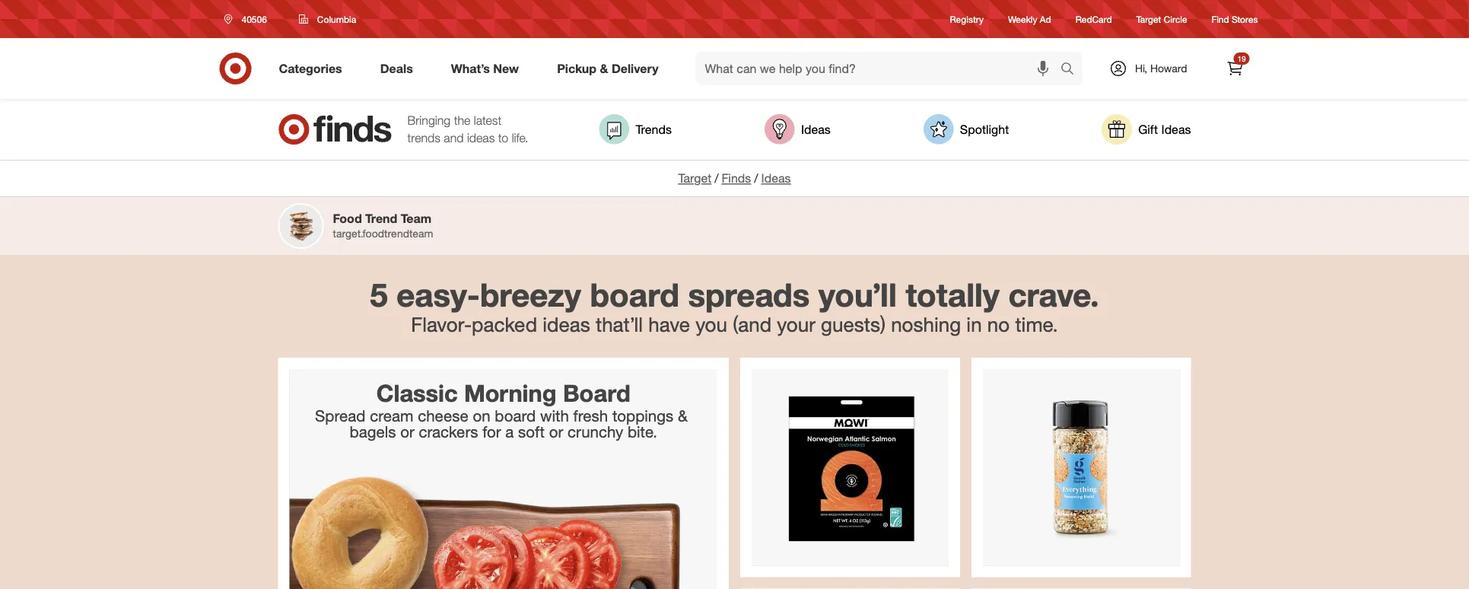Task type: describe. For each thing, give the bounding box(es) containing it.
you
[[696, 312, 728, 336]]

delivery
[[612, 61, 659, 76]]

latest
[[474, 113, 502, 128]]

howard
[[1151, 62, 1188, 75]]

target.foodtrendteam avatar image image
[[280, 205, 322, 247]]

ideas inside bringing the latest trends and ideas to life.
[[467, 131, 495, 145]]

board
[[563, 378, 631, 407]]

guests)
[[821, 312, 886, 336]]

redcard
[[1076, 13, 1112, 25]]

redcard link
[[1076, 13, 1112, 26]]

trends link
[[599, 114, 672, 145]]

target circle
[[1137, 13, 1188, 25]]

pickup
[[557, 61, 597, 76]]

no
[[988, 312, 1010, 336]]

new
[[493, 61, 519, 76]]

weekly ad
[[1008, 13, 1051, 25]]

crackers
[[419, 422, 478, 441]]

pickup & delivery
[[557, 61, 659, 76]]

5 easy-breezy board spreads you'll totally crave. flavor-packed ideas that'll have you (and your guests) noshing in no time.
[[370, 275, 1099, 336]]

gift
[[1139, 122, 1158, 137]]

target for target circle
[[1137, 13, 1162, 25]]

food trend team target.foodtrendteam
[[333, 211, 433, 240]]

19 link
[[1219, 52, 1252, 85]]

trend
[[365, 211, 398, 226]]

find
[[1212, 13, 1230, 25]]

time.
[[1015, 312, 1058, 336]]

target circle link
[[1137, 13, 1188, 26]]

0 horizontal spatial ideas
[[761, 171, 791, 186]]

morning
[[464, 378, 557, 407]]

in
[[967, 312, 982, 336]]

5
[[370, 275, 388, 314]]

board inside 5 easy-breezy board spreads you'll totally crave. flavor-packed ideas that'll have you (and your guests) noshing in no time.
[[590, 275, 679, 314]]

target finds image
[[278, 114, 392, 145]]

gift ideas
[[1139, 122, 1191, 137]]

classic
[[377, 378, 458, 407]]

team
[[401, 211, 432, 226]]

crave.
[[1009, 275, 1099, 314]]

classic morning board spread cream cheese on board with fresh toppings & bagels or crackers for a soft or crunchy bite.
[[315, 378, 692, 441]]

gift ideas link
[[1102, 114, 1191, 145]]

target for target / finds / ideas
[[678, 171, 712, 186]]

noshing
[[891, 312, 961, 336]]

flavor-
[[411, 312, 472, 336]]

hi, howard
[[1135, 62, 1188, 75]]

deals link
[[367, 52, 432, 85]]

spreads
[[688, 275, 810, 314]]

40506 button
[[214, 5, 283, 33]]

2 or from the left
[[549, 422, 563, 441]]

toppings
[[613, 406, 674, 425]]

trends
[[636, 122, 672, 137]]

target / finds / ideas
[[678, 171, 791, 186]]

food
[[333, 211, 362, 226]]

search
[[1054, 62, 1090, 77]]

deals
[[380, 61, 413, 76]]

fresh
[[573, 406, 608, 425]]



Task type: vqa. For each thing, say whether or not it's contained in the screenshot.
With
yes



Task type: locate. For each thing, give the bounding box(es) containing it.
bagels
[[350, 422, 396, 441]]

bringing
[[408, 113, 451, 128]]

target.foodtrendteam
[[333, 227, 433, 240]]

stores
[[1232, 13, 1258, 25]]

2 horizontal spatial ideas
[[1162, 122, 1191, 137]]

(and
[[733, 312, 772, 336]]

to
[[498, 131, 508, 145]]

1 horizontal spatial ideas
[[801, 122, 831, 137]]

soft
[[518, 422, 545, 441]]

trends
[[408, 131, 441, 145]]

easy-
[[397, 275, 480, 314]]

0 horizontal spatial target
[[678, 171, 712, 186]]

find stores
[[1212, 13, 1258, 25]]

columbia
[[317, 13, 356, 25]]

1 horizontal spatial board
[[590, 275, 679, 314]]

1 horizontal spatial or
[[549, 422, 563, 441]]

spread
[[315, 406, 366, 425]]

0 horizontal spatial ideas
[[467, 131, 495, 145]]

1 vertical spatial board
[[495, 406, 536, 425]]

& inside classic morning board spread cream cheese on board with fresh toppings & bagels or crackers for a soft or crunchy bite.
[[678, 406, 688, 425]]

board
[[590, 275, 679, 314], [495, 406, 536, 425]]

target left the circle
[[1137, 13, 1162, 25]]

1 or from the left
[[400, 422, 415, 441]]

or right soft
[[549, 422, 563, 441]]

columbia button
[[289, 5, 366, 33]]

0 vertical spatial &
[[600, 61, 608, 76]]

target left finds
[[678, 171, 712, 186]]

/ right finds
[[754, 171, 758, 186]]

1 vertical spatial ideas link
[[761, 171, 791, 186]]

finds
[[722, 171, 751, 186]]

1 vertical spatial ideas
[[543, 312, 590, 336]]

0 horizontal spatial board
[[495, 406, 536, 425]]

0 horizontal spatial &
[[600, 61, 608, 76]]

weekly ad link
[[1008, 13, 1051, 26]]

0 vertical spatial target
[[1137, 13, 1162, 25]]

and
[[444, 131, 464, 145]]

1 horizontal spatial /
[[754, 171, 758, 186]]

cheese
[[418, 406, 469, 425]]

0 vertical spatial board
[[590, 275, 679, 314]]

your
[[777, 312, 816, 336]]

registry link
[[950, 13, 984, 26]]

0 vertical spatial ideas
[[467, 131, 495, 145]]

1 horizontal spatial &
[[678, 406, 688, 425]]

ideas
[[467, 131, 495, 145], [543, 312, 590, 336]]

life.
[[512, 131, 528, 145]]

what's new
[[451, 61, 519, 76]]

what's
[[451, 61, 490, 76]]

on
[[473, 406, 491, 425]]

1 vertical spatial target
[[678, 171, 712, 186]]

& right pickup
[[600, 61, 608, 76]]

ideas link
[[765, 114, 831, 145], [761, 171, 791, 186]]

have
[[649, 312, 690, 336]]

with
[[540, 406, 569, 425]]

1 / from the left
[[715, 171, 719, 186]]

what's new link
[[438, 52, 538, 85]]

search button
[[1054, 52, 1090, 88]]

ad
[[1040, 13, 1051, 25]]

categories
[[279, 61, 342, 76]]

a
[[506, 422, 514, 441]]

ideas
[[801, 122, 831, 137], [1162, 122, 1191, 137], [761, 171, 791, 186]]

0 vertical spatial ideas link
[[765, 114, 831, 145]]

finds link
[[722, 171, 751, 186]]

circle
[[1164, 13, 1188, 25]]

cream
[[370, 406, 414, 425]]

2 / from the left
[[754, 171, 758, 186]]

& right toppings
[[678, 406, 688, 425]]

find stores link
[[1212, 13, 1258, 26]]

you'll
[[819, 275, 897, 314]]

19
[[1238, 54, 1246, 63]]

ideas inside gift ideas link
[[1162, 122, 1191, 137]]

spotlight link
[[924, 114, 1009, 145]]

target link
[[678, 171, 712, 186]]

the
[[454, 113, 471, 128]]

1 vertical spatial &
[[678, 406, 688, 425]]

0 horizontal spatial or
[[400, 422, 415, 441]]

categories link
[[266, 52, 361, 85]]

bite.
[[628, 422, 657, 441]]

or right bagels
[[400, 422, 415, 441]]

board inside classic morning board spread cream cheese on board with fresh toppings & bagels or crackers for a soft or crunchy bite.
[[495, 406, 536, 425]]

/ left finds
[[715, 171, 719, 186]]

that'll
[[596, 312, 643, 336]]

registry
[[950, 13, 984, 25]]

for
[[483, 422, 501, 441]]

40506
[[242, 13, 267, 25]]

breezy
[[480, 275, 581, 314]]

bringing the latest trends and ideas to life.
[[408, 113, 528, 145]]

hi,
[[1135, 62, 1148, 75]]

ideas left "that'll"
[[543, 312, 590, 336]]

spotlight
[[960, 122, 1009, 137]]

ideas inside ideas 'link'
[[801, 122, 831, 137]]

What can we help you find? suggestions appear below search field
[[696, 52, 1065, 85]]

1 horizontal spatial target
[[1137, 13, 1162, 25]]

ideas down latest in the left of the page
[[467, 131, 495, 145]]

ideas inside 5 easy-breezy board spreads you'll totally crave. flavor-packed ideas that'll have you (and your guests) noshing in no time.
[[543, 312, 590, 336]]

pickup & delivery link
[[544, 52, 678, 85]]

crunchy
[[568, 422, 623, 441]]

packed
[[472, 312, 537, 336]]

or
[[400, 422, 415, 441], [549, 422, 563, 441]]

&
[[600, 61, 608, 76], [678, 406, 688, 425]]

target
[[1137, 13, 1162, 25], [678, 171, 712, 186]]

weekly
[[1008, 13, 1038, 25]]

0 horizontal spatial /
[[715, 171, 719, 186]]

1 horizontal spatial ideas
[[543, 312, 590, 336]]

totally
[[906, 275, 1000, 314]]



